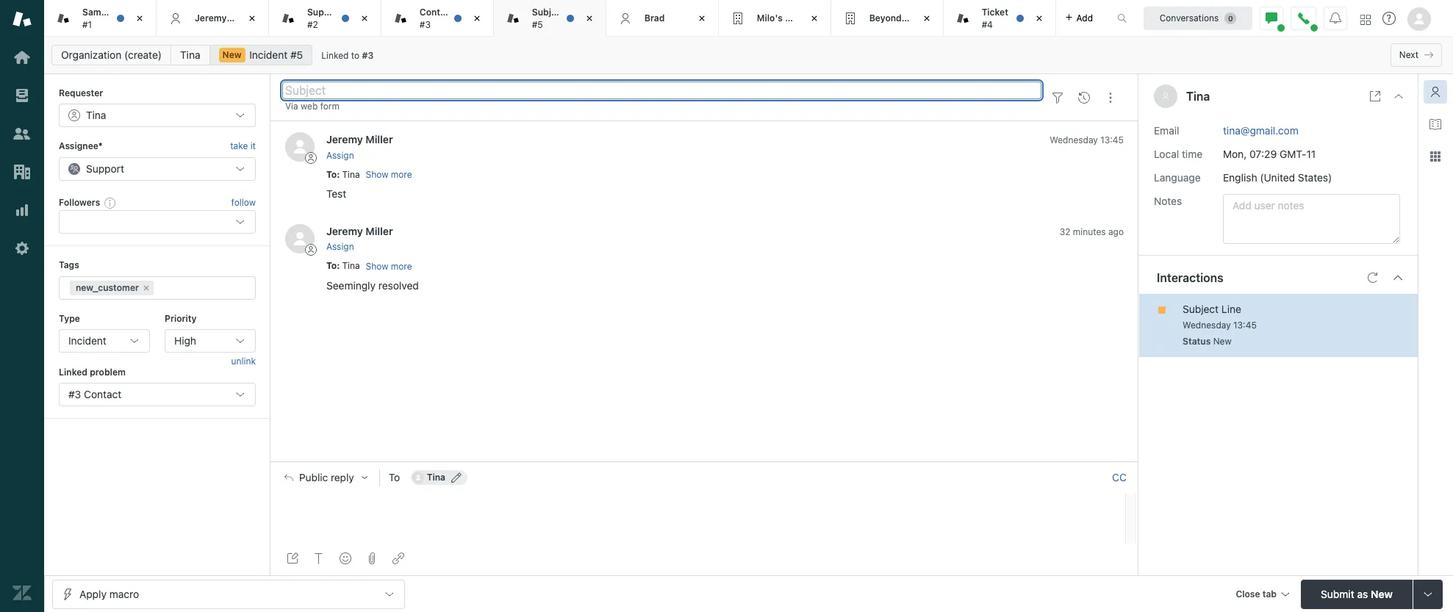 Task type: vqa. For each thing, say whether or not it's contained in the screenshot.
2nd tab from right
yes



Task type: describe. For each thing, give the bounding box(es) containing it.
ticket #4
[[982, 7, 1009, 30]]

events image
[[1079, 92, 1090, 103]]

follow
[[231, 197, 256, 208]]

wednesday inside conversationlabel log
[[1050, 135, 1098, 146]]

local
[[1154, 147, 1180, 160]]

mon, 07:29 gmt-11
[[1223, 147, 1316, 160]]

tina inside to : tina show more seemingly resolved
[[342, 261, 360, 272]]

main element
[[0, 0, 44, 612]]

brad
[[645, 12, 665, 23]]

2 close image from the left
[[470, 11, 484, 26]]

interactions
[[1157, 271, 1224, 284]]

32
[[1060, 226, 1071, 238]]

add
[[1077, 12, 1093, 23]]

contact inside the linked problem element
[[84, 388, 122, 401]]

incident for incident
[[68, 335, 107, 347]]

reporting image
[[12, 201, 32, 220]]

requester
[[59, 87, 103, 99]]

time
[[1182, 147, 1203, 160]]

get help image
[[1383, 12, 1396, 25]]

email
[[1154, 124, 1180, 136]]

brad tab
[[606, 0, 719, 37]]

close image inside brad tab
[[695, 11, 709, 26]]

cc button
[[1112, 472, 1127, 485]]

format text image
[[313, 553, 325, 565]]

linked problem
[[59, 367, 126, 378]]

states)
[[1298, 171, 1333, 183]]

jeremy for seemingly resolved
[[326, 225, 363, 238]]

32 minutes ago text field
[[1060, 226, 1124, 238]]

subject line #5
[[532, 7, 586, 30]]

6 close image from the left
[[920, 11, 934, 26]]

ago
[[1109, 226, 1124, 238]]

linked for linked problem
[[59, 367, 87, 378]]

jeremy miller
[[195, 12, 253, 23]]

take it button
[[230, 139, 256, 154]]

close
[[1236, 589, 1261, 600]]

conversations button
[[1144, 6, 1253, 30]]

organization (create) button
[[51, 45, 171, 65]]

close image inside jeremy miller tab
[[245, 11, 259, 26]]

tab containing contact
[[382, 0, 494, 37]]

english (united states)
[[1223, 171, 1333, 183]]

more for seemingly resolved
[[391, 261, 412, 272]]

via web form
[[285, 101, 340, 112]]

submit
[[1321, 588, 1355, 600]]

requester element
[[59, 104, 256, 127]]

problem
[[90, 367, 126, 378]]

language
[[1154, 171, 1201, 183]]

#3 contact
[[68, 388, 122, 401]]

close image for #2
[[357, 11, 372, 26]]

conversations
[[1160, 12, 1219, 23]]

linked to #3
[[321, 50, 374, 61]]

new inside subject line wednesday 13:45 status new
[[1214, 336, 1232, 347]]

via
[[285, 101, 298, 112]]

high
[[174, 335, 196, 347]]

07:29
[[1250, 147, 1277, 160]]

tabs tab list
[[44, 0, 1102, 37]]

ticket actions image
[[1105, 92, 1117, 103]]

customers image
[[12, 124, 32, 143]]

macro
[[109, 588, 139, 600]]

reply
[[331, 472, 354, 484]]

tina up time
[[1187, 90, 1211, 103]]

contact #3
[[420, 7, 454, 30]]

organization (create)
[[61, 49, 162, 61]]

new inside secondary element
[[222, 49, 242, 60]]

views image
[[12, 86, 32, 105]]

apply
[[79, 588, 107, 600]]

add link (cmd k) image
[[393, 553, 404, 565]]

#3 inside the linked problem element
[[68, 388, 81, 401]]

seemingly
[[326, 279, 376, 292]]

#2
[[307, 19, 318, 30]]

next button
[[1391, 43, 1443, 67]]

add button
[[1056, 0, 1102, 36]]

show more button for test
[[366, 168, 412, 182]]

miller for seemingly
[[366, 225, 393, 238]]

tina inside requester element
[[86, 109, 106, 122]]

minutes
[[1073, 226, 1106, 238]]

#5 inside secondary element
[[290, 49, 303, 61]]

local time
[[1154, 147, 1203, 160]]

unlink
[[231, 356, 256, 367]]

2 horizontal spatial close image
[[1393, 90, 1405, 102]]

hide composer image
[[699, 456, 711, 468]]

notes
[[1154, 195, 1182, 207]]

to for to
[[389, 472, 400, 484]]

line for subject line wednesday 13:45 status new
[[1222, 303, 1242, 315]]

tina@gmail.com
[[1223, 124, 1299, 136]]

#5 inside subject line #5
[[532, 19, 543, 30]]

support
[[86, 162, 124, 175]]

admin image
[[12, 239, 32, 258]]

to : tina show more seemingly resolved
[[326, 261, 419, 292]]

#2 tab
[[269, 0, 382, 37]]

cc
[[1113, 472, 1127, 484]]

#3 inside secondary element
[[362, 50, 374, 61]]

: for seemingly resolved
[[337, 261, 340, 272]]

tina inside secondary element
[[180, 49, 200, 61]]

jeremy miller assign for test
[[326, 133, 393, 161]]

to for to : tina show more test
[[326, 169, 337, 180]]

3 tab from the left
[[719, 0, 831, 37]]

new_customer
[[76, 282, 139, 293]]

tina inside to : tina show more test
[[342, 169, 360, 180]]

status
[[1183, 336, 1211, 347]]

english
[[1223, 171, 1258, 183]]

tab
[[1263, 589, 1277, 600]]

13:45 inside subject line wednesday 13:45 status new
[[1234, 320, 1257, 331]]

subject line wednesday 13:45 status new
[[1183, 303, 1257, 347]]

Add user notes text field
[[1223, 194, 1401, 244]]

take it
[[230, 141, 256, 152]]

customer context image
[[1430, 86, 1442, 98]]

miller inside tab
[[229, 12, 253, 23]]

Wednesday 13:45 text field
[[1183, 320, 1257, 331]]

show more button for seemingly
[[366, 260, 412, 273]]

#3 inside contact #3
[[420, 19, 431, 30]]

tags
[[59, 260, 79, 271]]

subject for subject line wednesday 13:45 status new
[[1183, 303, 1219, 315]]

wednesday inside subject line wednesday 13:45 status new
[[1183, 320, 1231, 331]]



Task type: locate. For each thing, give the bounding box(es) containing it.
2 show from the top
[[366, 261, 389, 272]]

priority
[[165, 313, 197, 324]]

close image
[[245, 11, 259, 26], [470, 11, 484, 26], [582, 11, 597, 26], [695, 11, 709, 26], [807, 11, 822, 26], [920, 11, 934, 26], [1032, 11, 1047, 26]]

unlink button
[[231, 355, 256, 369]]

more for test
[[391, 169, 412, 180]]

1 vertical spatial show
[[366, 261, 389, 272]]

4 close image from the left
[[695, 11, 709, 26]]

as
[[1358, 588, 1369, 600]]

assign button up seemingly
[[326, 241, 354, 254]]

conversationlabel log
[[271, 121, 1139, 462]]

zendesk support image
[[12, 10, 32, 29]]

assignee* element
[[59, 157, 256, 181]]

1 horizontal spatial wednesday
[[1183, 320, 1231, 331]]

jeremy miller link for seemingly
[[326, 225, 393, 238]]

zendesk products image
[[1361, 14, 1371, 25]]

1 vertical spatial 13:45
[[1234, 320, 1257, 331]]

edit user image
[[451, 473, 462, 483]]

next
[[1400, 49, 1419, 60]]

#5
[[532, 19, 543, 30], [290, 49, 303, 61]]

1 vertical spatial miller
[[366, 133, 393, 146]]

: for test
[[337, 169, 340, 180]]

incident inside popup button
[[68, 335, 107, 347]]

secondary element
[[44, 40, 1454, 70]]

to left tina@gmail.com image
[[389, 472, 400, 484]]

1 horizontal spatial subject
[[1183, 303, 1219, 315]]

1 vertical spatial linked
[[59, 367, 87, 378]]

followers element
[[59, 210, 256, 234]]

tab containing ticket
[[944, 0, 1056, 37]]

line inside subject line #5
[[568, 7, 586, 18]]

tina up seemingly
[[342, 261, 360, 272]]

info on adding followers image
[[105, 197, 116, 209]]

draft mode image
[[287, 553, 299, 565]]

assign up test
[[326, 150, 354, 161]]

mon,
[[1223, 147, 1247, 160]]

0 vertical spatial linked
[[321, 50, 349, 61]]

show for seemingly
[[366, 261, 389, 272]]

0 horizontal spatial close image
[[132, 11, 147, 26]]

0 horizontal spatial line
[[568, 7, 586, 18]]

miller for test
[[366, 133, 393, 146]]

show inside to : tina show more seemingly resolved
[[366, 261, 389, 272]]

0 vertical spatial new
[[222, 49, 242, 60]]

subject for subject line #5
[[532, 7, 565, 18]]

2 jeremy miller assign from the top
[[326, 225, 393, 252]]

linked problem element
[[59, 383, 256, 407]]

2 vertical spatial jeremy
[[326, 225, 363, 238]]

0 vertical spatial assign
[[326, 150, 354, 161]]

1 : from the top
[[337, 169, 340, 180]]

: up seemingly
[[337, 261, 340, 272]]

assign for seemingly resolved
[[326, 241, 354, 252]]

show for test
[[366, 169, 389, 180]]

0 vertical spatial #5
[[532, 19, 543, 30]]

resolved
[[379, 279, 419, 292]]

32 minutes ago
[[1060, 226, 1124, 238]]

tina up test
[[342, 169, 360, 180]]

1 horizontal spatial contact
[[420, 7, 454, 18]]

7 close image from the left
[[1032, 11, 1047, 26]]

apps image
[[1430, 151, 1442, 162]]

1 horizontal spatial #3
[[362, 50, 374, 61]]

1 vertical spatial to
[[326, 261, 337, 272]]

close image inside #2 tab
[[357, 11, 372, 26]]

assign button for seemingly resolved
[[326, 241, 354, 254]]

incident up via
[[249, 49, 288, 61]]

0 vertical spatial #3
[[420, 19, 431, 30]]

contact inside tabs "tab list"
[[420, 7, 454, 18]]

incident down type on the bottom of the page
[[68, 335, 107, 347]]

wednesday down "events" 'icon'
[[1050, 135, 1098, 146]]

wednesday up status
[[1183, 320, 1231, 331]]

subject inside subject line #5
[[532, 7, 565, 18]]

0 vertical spatial jeremy miller assign
[[326, 133, 393, 161]]

to
[[351, 50, 360, 61]]

new right as
[[1371, 588, 1393, 600]]

avatar image for test
[[285, 133, 315, 162]]

0 vertical spatial more
[[391, 169, 412, 180]]

11
[[1307, 147, 1316, 160]]

close image right 'view more details' image
[[1393, 90, 1405, 102]]

(create)
[[124, 49, 162, 61]]

view more details image
[[1370, 90, 1382, 102]]

to inside to : tina show more test
[[326, 169, 337, 180]]

1 show more button from the top
[[366, 168, 412, 182]]

take
[[230, 141, 248, 152]]

5 tab from the left
[[944, 0, 1056, 37]]

4 tab from the left
[[831, 0, 944, 37]]

1 tab from the left
[[382, 0, 494, 37]]

tina down requester
[[86, 109, 106, 122]]

jeremy miller assign up to : tina show more test
[[326, 133, 393, 161]]

2 assign from the top
[[326, 241, 354, 252]]

notifications image
[[1330, 12, 1342, 24]]

submit as new
[[1321, 588, 1393, 600]]

jeremy miller assign up to : tina show more seemingly resolved
[[326, 225, 393, 252]]

jeremy miller link
[[326, 133, 393, 146], [326, 225, 393, 238]]

0 vertical spatial jeremy miller link
[[326, 133, 393, 146]]

close image up (create)
[[132, 11, 147, 26]]

#3
[[420, 19, 431, 30], [362, 50, 374, 61], [68, 388, 81, 401]]

linked inside secondary element
[[321, 50, 349, 61]]

2 tab from the left
[[494, 0, 606, 37]]

: up test
[[337, 169, 340, 180]]

1 more from the top
[[391, 169, 412, 180]]

1 close image from the left
[[245, 11, 259, 26]]

2 : from the top
[[337, 261, 340, 272]]

Wednesday 13:45 text field
[[1050, 135, 1124, 146]]

to up seemingly
[[326, 261, 337, 272]]

: inside to : tina show more seemingly resolved
[[337, 261, 340, 272]]

to : tina show more test
[[326, 169, 412, 200]]

close tab
[[1236, 589, 1277, 600]]

incident button
[[59, 329, 150, 353]]

0 horizontal spatial #5
[[290, 49, 303, 61]]

to inside to : tina show more seemingly resolved
[[326, 261, 337, 272]]

more inside to : tina show more seemingly resolved
[[391, 261, 412, 272]]

close image for #1
[[132, 11, 147, 26]]

0 horizontal spatial wednesday
[[1050, 135, 1098, 146]]

miller
[[229, 12, 253, 23], [366, 133, 393, 146], [366, 225, 393, 238]]

tab
[[382, 0, 494, 37], [494, 0, 606, 37], [719, 0, 831, 37], [831, 0, 944, 37], [944, 0, 1056, 37]]

1 vertical spatial contact
[[84, 388, 122, 401]]

ticket
[[982, 7, 1009, 18]]

jeremy down test
[[326, 225, 363, 238]]

jeremy miller link down form
[[326, 133, 393, 146]]

new down wednesday 13:45 text box
[[1214, 336, 1232, 347]]

public
[[299, 472, 328, 484]]

miller up incident #5
[[229, 12, 253, 23]]

1 horizontal spatial new
[[1214, 336, 1232, 347]]

organizations image
[[12, 162, 32, 182]]

tina@gmail.com image
[[412, 472, 424, 484]]

0 horizontal spatial linked
[[59, 367, 87, 378]]

1 vertical spatial #5
[[290, 49, 303, 61]]

assign up seemingly
[[326, 241, 354, 252]]

linked
[[321, 50, 349, 61], [59, 367, 87, 378]]

avatar image
[[285, 133, 315, 162], [285, 224, 315, 254]]

miller up to : tina show more seemingly resolved
[[366, 225, 393, 238]]

2 assign button from the top
[[326, 241, 354, 254]]

1 vertical spatial jeremy miller link
[[326, 225, 393, 238]]

0 vertical spatial miller
[[229, 12, 253, 23]]

assign button up test
[[326, 149, 354, 162]]

jeremy miller tab
[[157, 0, 269, 37]]

2 more from the top
[[391, 261, 412, 272]]

followers
[[59, 197, 100, 208]]

incident for incident #5
[[249, 49, 288, 61]]

#1 tab
[[44, 0, 157, 37]]

miller up to : tina show more test
[[366, 133, 393, 146]]

0 horizontal spatial contact
[[84, 388, 122, 401]]

assign for test
[[326, 150, 354, 161]]

subject inside subject line wednesday 13:45 status new
[[1183, 303, 1219, 315]]

public reply
[[299, 472, 354, 484]]

13:45 inside conversationlabel log
[[1101, 135, 1124, 146]]

jeremy for test
[[326, 133, 363, 146]]

2 horizontal spatial #3
[[420, 19, 431, 30]]

0 horizontal spatial subject
[[532, 7, 565, 18]]

13:45
[[1101, 135, 1124, 146], [1234, 320, 1257, 331]]

to up test
[[326, 169, 337, 180]]

#1
[[82, 19, 92, 30]]

1 horizontal spatial linked
[[321, 50, 349, 61]]

2 vertical spatial to
[[389, 472, 400, 484]]

remove image
[[142, 283, 151, 292]]

1 show from the top
[[366, 169, 389, 180]]

it
[[250, 141, 256, 152]]

user image
[[1162, 92, 1171, 101], [1163, 93, 1169, 100]]

jeremy up tina link
[[195, 12, 227, 23]]

0 vertical spatial wednesday
[[1050, 135, 1098, 146]]

1 jeremy miller assign from the top
[[326, 133, 393, 161]]

close image up to at the top left of the page
[[357, 11, 372, 26]]

new down jeremy miller at top
[[222, 49, 242, 60]]

1 vertical spatial wednesday
[[1183, 320, 1231, 331]]

1 assign from the top
[[326, 150, 354, 161]]

0 vertical spatial to
[[326, 169, 337, 180]]

0 vertical spatial assign button
[[326, 149, 354, 162]]

line
[[568, 7, 586, 18], [1222, 303, 1242, 315]]

1 vertical spatial :
[[337, 261, 340, 272]]

linked up #3 contact
[[59, 367, 87, 378]]

0 vertical spatial incident
[[249, 49, 288, 61]]

Public reply composer text field
[[278, 494, 1121, 525]]

1 vertical spatial assign
[[326, 241, 354, 252]]

1 vertical spatial line
[[1222, 303, 1242, 315]]

2 jeremy miller link from the top
[[326, 225, 393, 238]]

show
[[366, 169, 389, 180], [366, 261, 389, 272]]

0 vertical spatial :
[[337, 169, 340, 180]]

tina down jeremy miller tab
[[180, 49, 200, 61]]

Subject field
[[282, 82, 1042, 99]]

0 vertical spatial 13:45
[[1101, 135, 1124, 146]]

jeremy down form
[[326, 133, 363, 146]]

1 vertical spatial jeremy miller assign
[[326, 225, 393, 252]]

more inside to : tina show more test
[[391, 169, 412, 180]]

0 vertical spatial jeremy
[[195, 12, 227, 23]]

1 horizontal spatial 13:45
[[1234, 320, 1257, 331]]

0 vertical spatial avatar image
[[285, 133, 315, 162]]

close tab button
[[1230, 580, 1296, 611]]

jeremy miller link for test
[[326, 133, 393, 146]]

filter image
[[1052, 92, 1064, 103]]

1 vertical spatial avatar image
[[285, 224, 315, 254]]

insert emojis image
[[340, 553, 351, 565]]

jeremy miller assign for seemingly
[[326, 225, 393, 252]]

1 vertical spatial new
[[1214, 336, 1232, 347]]

0 horizontal spatial 13:45
[[1101, 135, 1124, 146]]

2 vertical spatial #3
[[68, 388, 81, 401]]

form
[[320, 101, 340, 112]]

: inside to : tina show more test
[[337, 169, 340, 180]]

1 horizontal spatial #5
[[532, 19, 543, 30]]

0 vertical spatial line
[[568, 7, 586, 18]]

1 vertical spatial jeremy
[[326, 133, 363, 146]]

tina link
[[171, 45, 210, 65]]

jeremy miller link down test
[[326, 225, 393, 238]]

2 show more button from the top
[[366, 260, 412, 273]]

type
[[59, 313, 80, 324]]

2 horizontal spatial new
[[1371, 588, 1393, 600]]

displays possible ticket submission types image
[[1423, 589, 1435, 600]]

0 horizontal spatial incident
[[68, 335, 107, 347]]

tab containing subject line
[[494, 0, 606, 37]]

1 vertical spatial more
[[391, 261, 412, 272]]

0 vertical spatial show
[[366, 169, 389, 180]]

2 vertical spatial miller
[[366, 225, 393, 238]]

(united
[[1260, 171, 1296, 183]]

5 close image from the left
[[807, 11, 822, 26]]

assign button for test
[[326, 149, 354, 162]]

organization
[[61, 49, 122, 61]]

1 vertical spatial incident
[[68, 335, 107, 347]]

1 vertical spatial assign button
[[326, 241, 354, 254]]

button displays agent's chat status as online. image
[[1266, 12, 1278, 24]]

apply macro
[[79, 588, 139, 600]]

follow button
[[231, 196, 256, 210]]

1 vertical spatial subject
[[1183, 303, 1219, 315]]

1 vertical spatial show more button
[[366, 260, 412, 273]]

wednesday
[[1050, 135, 1098, 146], [1183, 320, 1231, 331]]

assign
[[326, 150, 354, 161], [326, 241, 354, 252]]

1 horizontal spatial incident
[[249, 49, 288, 61]]

close image inside #1 tab
[[132, 11, 147, 26]]

zendesk image
[[12, 584, 32, 603]]

1 vertical spatial #3
[[362, 50, 374, 61]]

add attachment image
[[366, 553, 378, 565]]

line inside subject line wednesday 13:45 status new
[[1222, 303, 1242, 315]]

to
[[326, 169, 337, 180], [326, 261, 337, 272], [389, 472, 400, 484]]

get started image
[[12, 48, 32, 67]]

linked left to at the top left of the page
[[321, 50, 349, 61]]

1 horizontal spatial close image
[[357, 11, 372, 26]]

assign button
[[326, 149, 354, 162], [326, 241, 354, 254]]

tina right tina@gmail.com image
[[427, 472, 446, 483]]

assignee*
[[59, 141, 103, 152]]

3 close image from the left
[[582, 11, 597, 26]]

0 vertical spatial contact
[[420, 7, 454, 18]]

jeremy inside tab
[[195, 12, 227, 23]]

#4
[[982, 19, 993, 30]]

incident #5
[[249, 49, 303, 61]]

close image
[[132, 11, 147, 26], [357, 11, 372, 26], [1393, 90, 1405, 102]]

line for subject line #5
[[568, 7, 586, 18]]

1 avatar image from the top
[[285, 133, 315, 162]]

0 horizontal spatial #3
[[68, 388, 81, 401]]

incident inside secondary element
[[249, 49, 288, 61]]

wednesday 13:45
[[1050, 135, 1124, 146]]

show inside to : tina show more test
[[366, 169, 389, 180]]

incident
[[249, 49, 288, 61], [68, 335, 107, 347]]

0 vertical spatial show more button
[[366, 168, 412, 182]]

new
[[222, 49, 242, 60], [1214, 336, 1232, 347], [1371, 588, 1393, 600]]

2 avatar image from the top
[[285, 224, 315, 254]]

0 horizontal spatial new
[[222, 49, 242, 60]]

:
[[337, 169, 340, 180], [337, 261, 340, 272]]

2 vertical spatial new
[[1371, 588, 1393, 600]]

web
[[301, 101, 318, 112]]

1 assign button from the top
[[326, 149, 354, 162]]

knowledge image
[[1430, 118, 1442, 130]]

jeremy miller assign
[[326, 133, 393, 161], [326, 225, 393, 252]]

gmt-
[[1280, 147, 1307, 160]]

linked for linked to #3
[[321, 50, 349, 61]]

test
[[326, 188, 346, 200]]

contact
[[420, 7, 454, 18], [84, 388, 122, 401]]

public reply button
[[271, 463, 379, 494]]

jeremy
[[195, 12, 227, 23], [326, 133, 363, 146], [326, 225, 363, 238]]

1 horizontal spatial line
[[1222, 303, 1242, 315]]

to for to : tina show more seemingly resolved
[[326, 261, 337, 272]]

avatar image for seemingly resolved
[[285, 224, 315, 254]]

0 vertical spatial subject
[[532, 7, 565, 18]]

high button
[[165, 329, 256, 353]]

1 jeremy miller link from the top
[[326, 133, 393, 146]]



